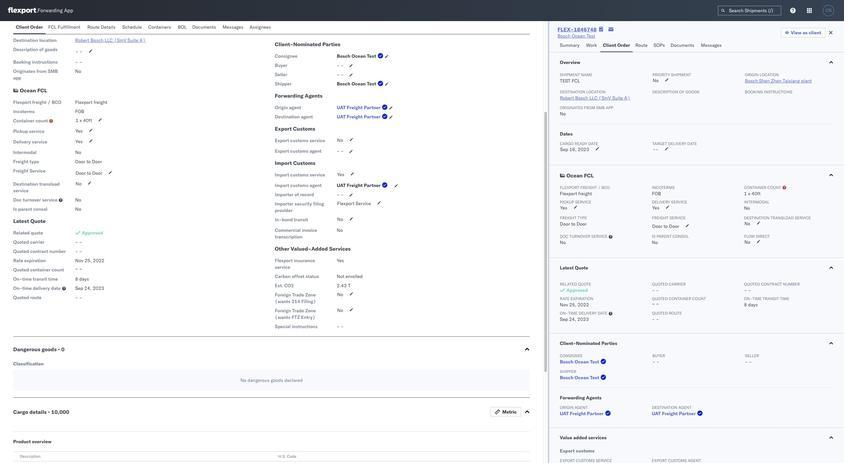 Task type: locate. For each thing, give the bounding box(es) containing it.
buyer
[[275, 62, 287, 68], [653, 353, 665, 358]]

foreign inside foreign trade zone (wants ftz entry)
[[275, 308, 291, 314]]

llc down 'bosch shen zhen taixiang plant'
[[105, 37, 113, 43]]

from down booking instructions
[[37, 68, 47, 74]]

(smv down 'bosch shen zhen taixiang plant'
[[114, 37, 126, 43]]

1 vertical spatial related
[[560, 282, 577, 287]]

foreign for foreign trade zone (wants 214 filing)
[[275, 292, 291, 298]]

sep 24, 2023
[[75, 285, 104, 291], [560, 316, 589, 322]]

shen left details
[[89, 28, 100, 34]]

customs for export customs
[[576, 448, 595, 454]]

1 vertical spatial smb
[[597, 105, 605, 110]]

robert bosch llc (smv suite a) link up originates from smb app no
[[560, 95, 630, 101]]

client order up destination location
[[16, 24, 43, 30]]

robert inside destination location robert bosch llc (smv suite a)
[[560, 95, 574, 101]]

contract for quoted contract number - - rate expiration nov 25, 2022
[[761, 282, 782, 287]]

1 import from the top
[[275, 160, 292, 166]]

customs up import customs agent
[[290, 172, 309, 178]]

transit for on-time transit time 8 days
[[763, 296, 779, 301]]

0 horizontal spatial route
[[30, 295, 41, 301]]

import for import customs
[[275, 160, 292, 166]]

fob inside incoterms fob
[[652, 191, 661, 197]]

zone inside foreign trade zone (wants ftz entry)
[[305, 308, 316, 314]]

0 vertical spatial carrier
[[30, 239, 44, 245]]

1 (wants from the top
[[275, 299, 291, 304]]

booking instructions
[[13, 59, 58, 65]]

flow
[[744, 234, 755, 239]]

0 vertical spatial taixiang
[[113, 28, 130, 34]]

delivery service up freight type
[[13, 139, 47, 145]]

1 zone from the top
[[305, 292, 316, 298]]

related quote
[[13, 230, 43, 236], [560, 282, 591, 287]]

3 import from the top
[[275, 182, 289, 188]]

view
[[791, 30, 802, 36]]

taixiang up instructions
[[783, 78, 800, 84]]

robert down fulfillment at left top
[[75, 37, 89, 43]]

1 horizontal spatial route
[[669, 311, 682, 316]]

booking
[[13, 59, 31, 65]]

originates up the dates
[[560, 105, 583, 110]]

rate inside quoted contract number - - rate expiration nov 25, 2022
[[560, 296, 570, 301]]

messages
[[223, 24, 244, 30], [701, 42, 722, 48]]

0 vertical spatial related quote
[[13, 230, 43, 236]]

quoted for quoted carrier - -
[[652, 282, 668, 287]]

2.42 t
[[337, 283, 351, 289]]

flexport for flexport service
[[337, 201, 355, 206]]

zhen up instructions
[[771, 78, 782, 84]]

flexport for flexport insurance service
[[275, 258, 293, 264]]

2022 inside quoted contract number - - rate expiration nov 25, 2022
[[578, 302, 589, 308]]

suite inside destination location robert bosch llc (smv suite a)
[[613, 95, 623, 101]]

container down flexport freight / bco
[[13, 118, 34, 124]]

originates for originates from smb app no
[[560, 105, 583, 110]]

40ft
[[83, 117, 92, 123], [752, 191, 761, 197]]

1 horizontal spatial x
[[748, 191, 751, 197]]

0 vertical spatial •
[[58, 346, 60, 353]]

(wants for foreign trade zone (wants 214 filing)
[[275, 299, 291, 304]]

client order button up destination location
[[13, 21, 46, 34]]

priority shipment up origin location on the top left
[[13, 17, 50, 23]]

parent for is parent consol
[[18, 206, 32, 212]]

on- inside on-time transit time 8 days
[[744, 296, 753, 301]]

1 x 40ft up intermodal no
[[744, 191, 761, 197]]

quote
[[31, 230, 43, 236], [578, 282, 591, 287]]

trade up 214
[[292, 292, 304, 298]]

doc down freight type door to door
[[560, 234, 569, 239]]

summary
[[560, 42, 580, 48]]

carrier inside quoted carrier - -
[[669, 282, 686, 287]]

type for freight type
[[30, 159, 39, 165]]

freight for flexport freight / bco flexport freight
[[581, 185, 597, 190]]

1 vertical spatial 25,
[[569, 302, 577, 308]]

from for app
[[37, 68, 47, 74]]

doc
[[13, 197, 22, 203], [560, 234, 569, 239]]

priority shipment down sops button at the right top of the page
[[653, 72, 691, 77]]

foreign inside foreign trade zone (wants 214 filing)
[[275, 292, 291, 298]]

bosch shen zhen taixiang plant link up instructions
[[745, 78, 812, 84]]

dangerous
[[248, 377, 270, 383]]

carrier for quoted carrier
[[30, 239, 44, 245]]

from for app
[[584, 105, 596, 110]]

consol
[[33, 206, 47, 212], [673, 234, 689, 239]]

robert bosch llc (smv suite a) link down 'bosch shen zhen taixiang plant'
[[75, 37, 146, 43]]

days inside on-time transit time 8 days
[[748, 302, 758, 308]]

customs up importer of record
[[290, 182, 309, 188]]

number up quoted container count
[[49, 248, 66, 254]]

import for import customs service
[[275, 172, 289, 178]]

bosch
[[75, 28, 88, 34], [558, 33, 571, 39], [91, 37, 104, 43], [337, 53, 351, 59], [745, 78, 758, 84], [337, 81, 351, 87], [575, 95, 588, 101], [560, 359, 574, 365], [560, 375, 574, 381]]

x down flexport freight
[[80, 117, 82, 123]]

other valued-added services
[[275, 245, 351, 252]]

transit inside on-time transit time 8 days
[[763, 296, 779, 301]]

cargo details • 10,000
[[13, 409, 69, 415]]

rate expiration
[[13, 258, 46, 264]]

location up destination location
[[27, 28, 45, 34]]

1 horizontal spatial service
[[356, 201, 371, 206]]

0 vertical spatial client order button
[[13, 21, 46, 34]]

quoted inside quoted carrier - -
[[652, 282, 668, 287]]

messages button left assignees on the left
[[220, 21, 247, 34]]

export for export customs service
[[275, 138, 289, 143]]

1 trade from the top
[[292, 292, 304, 298]]

0 vertical spatial target
[[275, 28, 288, 34]]

1 vertical spatial doc turnover service
[[560, 234, 608, 239]]

carrier for quoted carrier - -
[[669, 282, 686, 287]]

priority down sops button at the right top of the page
[[653, 72, 670, 77]]

zhen inside origin location bosch shen zhen taixiang plant
[[771, 78, 782, 84]]

target delivery date
[[275, 28, 317, 34], [653, 141, 697, 146]]

messages left assignees on the left
[[223, 24, 244, 30]]

2 foreign from the top
[[275, 308, 291, 314]]

consol inside is parent consol no
[[673, 234, 689, 239]]

number up on-time transit time 8 days
[[783, 282, 800, 287]]

freight
[[347, 105, 363, 111], [347, 114, 363, 120], [13, 159, 28, 165], [13, 168, 28, 174], [347, 182, 363, 188], [560, 215, 577, 220], [652, 215, 669, 220], [570, 411, 586, 417], [662, 411, 678, 417]]

0 horizontal spatial on-time delivery date
[[13, 285, 61, 291]]

0 horizontal spatial pickup
[[13, 128, 28, 134]]

metric button
[[491, 407, 522, 417]]

import customs service
[[275, 172, 325, 178]]

value added services
[[560, 435, 607, 441]]

location for destination location robert bosch llc (smv suite a)
[[587, 89, 606, 94]]

quoted up rate expiration on the bottom left
[[13, 239, 29, 245]]

originates inside originates from smb app
[[13, 68, 35, 74]]

1 horizontal spatial bosch shen zhen taixiang plant link
[[745, 78, 812, 84]]

type inside freight type door to door
[[578, 215, 587, 220]]

expiration
[[24, 258, 46, 264], [571, 296, 594, 301]]

transit for on-time transit time
[[33, 276, 47, 282]]

2 (wants from the top
[[275, 314, 291, 320]]

pickup up freight type door to door
[[560, 200, 574, 205]]

container up intermodal no
[[744, 185, 767, 190]]

bosch inside destination location robert bosch llc (smv suite a)
[[575, 95, 588, 101]]

pickup up freight type
[[13, 128, 28, 134]]

0 horizontal spatial 1
[[76, 117, 78, 123]]

0 horizontal spatial robert bosch llc (smv suite a) link
[[75, 37, 146, 43]]

0 horizontal spatial 8
[[75, 276, 78, 282]]

intermodal for intermodal no
[[744, 200, 770, 205]]

0 horizontal spatial carrier
[[30, 239, 44, 245]]

0 vertical spatial messages
[[223, 24, 244, 30]]

x
[[80, 117, 82, 123], [748, 191, 751, 197]]

0 horizontal spatial 40ft
[[83, 117, 92, 123]]

overview
[[560, 59, 581, 65]]

container count down flexport freight / bco
[[13, 118, 48, 124]]

contract up rate expiration on the bottom left
[[30, 248, 48, 254]]

delivery down incoterms fob at the top of page
[[652, 200, 670, 205]]

importer inside importer security filing provider
[[275, 201, 294, 207]]

originates
[[13, 68, 35, 74], [560, 105, 583, 110]]

location
[[27, 28, 45, 34], [39, 37, 57, 43], [760, 72, 779, 77], [587, 89, 606, 94]]

2 horizontal spatial service
[[670, 215, 686, 220]]

0 vertical spatial originates
[[13, 68, 35, 74]]

is inside is parent consol no
[[652, 234, 656, 239]]

rate
[[13, 258, 23, 264], [560, 296, 570, 301]]

quoted up on-time transit time 8 days
[[744, 282, 760, 287]]

40ft up intermodal no
[[752, 191, 761, 197]]

1 vertical spatial 8
[[744, 302, 747, 308]]

route for quoted route
[[30, 295, 41, 301]]

customs down "value added services"
[[576, 448, 595, 454]]

1 horizontal spatial transit
[[294, 217, 308, 223]]

count up intermodal no
[[768, 185, 781, 190]]

importer of record
[[275, 192, 314, 198]]

freight
[[32, 99, 46, 105], [94, 99, 107, 105], [581, 185, 597, 190], [579, 191, 592, 197]]

(wants left 214
[[275, 299, 291, 304]]

uat freight partner link
[[337, 104, 389, 111], [337, 113, 389, 120], [560, 410, 613, 417], [652, 410, 705, 417]]

0 vertical spatial client order
[[16, 24, 43, 30]]

0 horizontal spatial description of goods
[[13, 47, 58, 52]]

ocean fcl up flexport freight / bco flexport freight
[[567, 172, 594, 179]]

1 vertical spatial originates
[[560, 105, 583, 110]]

quoted for quoted container count - -
[[652, 296, 668, 301]]

originates down booking
[[13, 68, 35, 74]]

0 horizontal spatial contract
[[30, 248, 48, 254]]

importer
[[275, 192, 294, 198], [275, 201, 294, 207]]

2 trade from the top
[[292, 308, 304, 314]]

robert
[[75, 37, 89, 43], [560, 95, 574, 101]]

order
[[30, 24, 43, 30], [618, 42, 630, 48]]

0 vertical spatial consignee
[[275, 53, 298, 59]]

type
[[30, 159, 39, 165], [578, 215, 587, 220]]

2 zone from the top
[[305, 308, 316, 314]]

1 horizontal spatial quote
[[575, 265, 588, 271]]

est.
[[275, 283, 283, 289]]

fcl fulfillment button
[[46, 21, 85, 34]]

0 vertical spatial 1 x 40ft
[[76, 117, 92, 123]]

container down quoted carrier - -
[[669, 296, 692, 301]]

0 vertical spatial smb
[[48, 68, 58, 74]]

invoice
[[302, 227, 317, 233]]

route details button
[[85, 21, 120, 34]]

expiration inside quoted contract number - - rate expiration nov 25, 2022
[[571, 296, 594, 301]]

customs for export customs service
[[290, 138, 309, 143]]

1 horizontal spatial 1
[[744, 191, 747, 197]]

ocean fcl up flexport freight / bco
[[20, 87, 47, 94]]

trade for 214
[[292, 292, 304, 298]]

declared
[[285, 377, 303, 383]]

/ inside flexport freight / bco flexport freight
[[598, 185, 601, 190]]

1 vertical spatial description of goods
[[653, 89, 700, 94]]

0 horizontal spatial from
[[37, 68, 47, 74]]

foreign down est. co2
[[275, 292, 291, 298]]

1 horizontal spatial rate
[[560, 296, 570, 301]]

app down destination location robert bosch llc (smv suite a)
[[606, 105, 614, 110]]

order left the route button
[[618, 42, 630, 48]]

location inside origin location bosch shen zhen taixiang plant
[[760, 72, 779, 77]]

turnover up is parent consol
[[23, 197, 41, 203]]

0 vertical spatial agents
[[305, 92, 323, 99]]

nov inside quoted contract number - - rate expiration nov 25, 2022
[[560, 302, 568, 308]]

1 up intermodal no
[[744, 191, 747, 197]]

parent inside is parent consol no
[[657, 234, 672, 239]]

buyer for buyer
[[275, 62, 287, 68]]

cargo down the dates
[[560, 141, 574, 146]]

1 importer from the top
[[275, 192, 294, 198]]

robert down "test" at top
[[560, 95, 574, 101]]

client
[[16, 24, 29, 30], [603, 42, 617, 48]]

1 horizontal spatial target
[[653, 141, 667, 146]]

trade inside foreign trade zone (wants ftz entry)
[[292, 308, 304, 314]]

shen up booking instructions
[[760, 78, 770, 84]]

incoterms fob
[[652, 185, 675, 197]]

client order button right 'work'
[[601, 39, 633, 52]]

foreign
[[275, 292, 291, 298], [275, 308, 291, 314]]

customs up export customs service
[[293, 125, 315, 132]]

(wants inside foreign trade zone (wants ftz entry)
[[275, 314, 291, 320]]

approved
[[82, 230, 103, 236], [567, 287, 588, 293]]

1 vertical spatial shen
[[760, 78, 770, 84]]

1 horizontal spatial intermodal
[[744, 200, 770, 205]]

doc up is parent consol
[[13, 197, 22, 203]]

bco inside flexport freight / bco flexport freight
[[602, 185, 610, 190]]

0 vertical spatial /
[[48, 99, 51, 105]]

route down on-time transit time
[[30, 295, 41, 301]]

zone inside foreign trade zone (wants 214 filing)
[[305, 292, 316, 298]]

nominated inside button
[[576, 340, 601, 346]]

importer for importer security filing provider
[[275, 201, 294, 207]]

0 horizontal spatial expiration
[[24, 258, 46, 264]]

flexport insurance service
[[275, 258, 315, 270]]

intermodal
[[13, 149, 37, 155], [744, 200, 770, 205]]

flexport for flexport freight / bco flexport freight
[[560, 185, 580, 190]]

suite
[[128, 37, 138, 43], [613, 95, 623, 101]]

incoterms for incoterms fob
[[652, 185, 675, 190]]

flexport inside 'flexport insurance service'
[[275, 258, 293, 264]]

customs for export customs
[[293, 125, 315, 132]]

1 horizontal spatial parent
[[657, 234, 672, 239]]

fcl down shipment
[[572, 78, 580, 84]]

service inside 'flexport insurance service'
[[275, 264, 290, 270]]

route left sops
[[636, 42, 648, 48]]

number for quoted contract number
[[49, 248, 66, 254]]

flexport for flexport freight
[[75, 99, 92, 105]]

1 vertical spatial destination agent
[[652, 405, 692, 410]]

(wants inside foreign trade zone (wants 214 filing)
[[275, 299, 291, 304]]

0 horizontal spatial related quote
[[13, 230, 43, 236]]

messages button up overview button
[[699, 39, 726, 52]]

export down value
[[560, 448, 575, 454]]

freight service up is parent consol no
[[652, 215, 686, 220]]

carrier up quoted contract number
[[30, 239, 44, 245]]

bosch shen zhen taixiang plant link up robert bosch llc (smv suite a) at the left top
[[75, 28, 142, 34]]

24,
[[84, 285, 92, 291], [569, 316, 576, 322]]

documents up overview button
[[671, 42, 695, 48]]

1 vertical spatial latest quote
[[560, 265, 588, 271]]

1 horizontal spatial llc
[[590, 95, 598, 101]]

1 vertical spatial description
[[653, 89, 679, 94]]

sops button
[[651, 39, 668, 52]]

0 horizontal spatial client order button
[[13, 21, 46, 34]]

customs for import customs agent
[[290, 182, 309, 188]]

details
[[101, 24, 116, 30]]

0 vertical spatial instructions
[[32, 59, 58, 65]]

smb inside originates from smb app
[[48, 68, 58, 74]]

contract
[[30, 248, 48, 254], [761, 282, 782, 287]]

location for destination location
[[39, 37, 57, 43]]

summary button
[[557, 39, 584, 52]]

booking
[[745, 89, 763, 94]]

0 horizontal spatial instructions
[[32, 59, 58, 65]]

test
[[587, 33, 596, 39], [367, 53, 376, 59], [367, 81, 376, 87], [590, 359, 599, 365], [590, 375, 599, 381]]

delivery up freight type
[[13, 139, 31, 145]]

not enrolled
[[337, 273, 363, 279]]

route inside quoted route - -
[[669, 311, 682, 316]]

from inside originates from smb app no
[[584, 105, 596, 110]]

from inside originates from smb app
[[37, 68, 47, 74]]

1 horizontal spatial sep 24, 2023
[[560, 316, 589, 322]]

special instructions
[[275, 324, 318, 330]]

smb inside originates from smb app no
[[597, 105, 605, 110]]

incoterms for incoterms
[[13, 109, 35, 114]]

doc turnover service down freight type door to door
[[560, 234, 608, 239]]

doc turnover service up is parent consol
[[13, 197, 58, 203]]

quoted inside quoted route - -
[[652, 311, 668, 316]]

turnover
[[23, 197, 41, 203], [570, 234, 591, 239]]

1 vertical spatial from
[[584, 105, 596, 110]]

quoted up "quoted container count - -"
[[652, 282, 668, 287]]

export for export customs agent
[[275, 148, 289, 154]]

1 vertical spatial app
[[606, 105, 614, 110]]

priority down flexport. image
[[13, 17, 29, 23]]

1 horizontal spatial originates
[[560, 105, 583, 110]]

is for is parent consol
[[13, 206, 17, 212]]

2 vertical spatial cargo
[[13, 409, 28, 415]]

smb down destination location robert bosch llc (smv suite a)
[[597, 105, 605, 110]]

forwarding
[[38, 7, 63, 14], [275, 92, 304, 99], [560, 395, 585, 401]]

0 horizontal spatial /
[[48, 99, 51, 105]]

0 vertical spatial on-time delivery date
[[13, 285, 61, 291]]

container inside "quoted container count - -"
[[669, 296, 692, 301]]

1 horizontal spatial cargo ready date
[[560, 141, 598, 146]]

import down import customs
[[275, 172, 289, 178]]

instructions down entry)
[[292, 324, 318, 330]]

-
[[337, 28, 340, 34], [340, 28, 343, 34], [76, 48, 78, 54], [80, 48, 82, 54], [75, 59, 78, 65], [79, 59, 82, 65], [337, 62, 340, 68], [341, 62, 344, 68], [337, 72, 340, 78], [341, 72, 344, 78], [653, 146, 656, 152], [656, 146, 659, 152], [337, 148, 340, 154], [341, 148, 344, 154], [337, 192, 340, 198], [341, 192, 344, 198], [75, 239, 78, 245], [79, 239, 82, 245], [75, 248, 78, 254], [79, 248, 82, 254], [75, 266, 78, 272], [79, 266, 82, 272], [652, 287, 655, 293], [656, 287, 659, 293], [744, 287, 747, 293], [748, 287, 751, 293], [75, 295, 78, 301], [79, 295, 82, 301], [652, 301, 655, 307], [656, 301, 659, 307], [652, 316, 655, 322], [656, 316, 659, 322], [337, 324, 340, 330], [341, 324, 344, 330], [653, 359, 656, 365], [657, 359, 660, 365], [745, 359, 748, 365], [749, 359, 752, 365]]

2 horizontal spatial cargo
[[560, 141, 574, 146]]

0 horizontal spatial latest
[[13, 218, 29, 224]]

app inside originates from smb app no
[[606, 105, 614, 110]]

2022
[[93, 258, 104, 264], [578, 302, 589, 308]]

route inside button
[[87, 24, 100, 30]]

no inside intermodal no
[[744, 205, 750, 211]]

0 vertical spatial zone
[[305, 292, 316, 298]]

1 vertical spatial •
[[48, 409, 50, 415]]

from down destination location robert bosch llc (smv suite a)
[[584, 105, 596, 110]]

quoted inside quoted contract number - - rate expiration nov 25, 2022
[[744, 282, 760, 287]]

1 foreign from the top
[[275, 292, 291, 298]]

1 horizontal spatial nominated
[[576, 340, 601, 346]]

quoted contract number
[[13, 248, 66, 254]]

1 vertical spatial client order
[[603, 42, 630, 48]]

pickup service down flexport freight / bco flexport freight
[[560, 200, 591, 205]]

shipment name test fcl
[[560, 72, 593, 84]]

ocean fcl inside ocean fcl button
[[567, 172, 594, 179]]

import for import customs agent
[[275, 182, 289, 188]]

fcl up flexport freight / bco flexport freight
[[584, 172, 594, 179]]

is
[[13, 206, 17, 212], [652, 234, 656, 239]]

carrier up "quoted container count - -"
[[669, 282, 686, 287]]

zone for foreign trade zone (wants ftz entry)
[[305, 308, 316, 314]]

special
[[275, 324, 291, 330]]

flex-1846748
[[558, 26, 597, 33]]

0 vertical spatial container
[[13, 118, 34, 124]]

count up on-time transit time
[[52, 267, 64, 273]]

freight for flexport freight
[[94, 99, 107, 105]]

2 importer from the top
[[275, 201, 294, 207]]

destination transload service up is parent consol
[[13, 181, 60, 194]]

1 horizontal spatial related quote
[[560, 282, 591, 287]]

on-time transit time 8 days
[[744, 296, 790, 308]]

1 horizontal spatial robert
[[560, 95, 574, 101]]

instructions up originates from smb app
[[32, 59, 58, 65]]

1 horizontal spatial ocean fcl
[[567, 172, 594, 179]]

on-time transit time
[[13, 276, 58, 282]]

transit for in-bond transit
[[294, 217, 308, 223]]

(wants up special
[[275, 314, 291, 320]]

route inside button
[[636, 42, 648, 48]]

quoted inside "quoted container count - -"
[[652, 296, 668, 301]]

• left 0
[[58, 346, 60, 353]]

quoted down on-time transit time
[[13, 295, 29, 301]]

1846748
[[574, 26, 597, 33]]

trade
[[292, 292, 304, 298], [292, 308, 304, 314]]

0 horizontal spatial llc
[[105, 37, 113, 43]]

flexport. image
[[8, 7, 38, 14]]

/ for flexport freight / bco flexport freight
[[598, 185, 601, 190]]

8 days
[[75, 276, 89, 282]]

contract inside quoted contract number - - rate expiration nov 25, 2022
[[761, 282, 782, 287]]

count down flexport freight / bco
[[36, 118, 48, 124]]

zone up filing)
[[305, 292, 316, 298]]

doc turnover service
[[13, 197, 58, 203], [560, 234, 608, 239]]

0 horizontal spatial destination agent
[[275, 114, 313, 120]]

export customs agent
[[275, 148, 322, 154]]

flex-1846748 link
[[558, 26, 597, 33]]

customs up export customs agent
[[290, 138, 309, 143]]

trade up 'ftz'
[[292, 308, 304, 314]]

type for freight type door to door
[[578, 215, 587, 220]]

customs for import customs service
[[290, 172, 309, 178]]

0 vertical spatial freight service
[[13, 168, 46, 174]]

0 vertical spatial shen
[[89, 28, 100, 34]]

0 vertical spatial is
[[13, 206, 17, 212]]

import down export customs agent
[[275, 160, 292, 166]]

delivery
[[13, 139, 31, 145], [652, 200, 670, 205]]

documents button
[[190, 21, 220, 34], [668, 39, 699, 52]]

llc inside destination location robert bosch llc (smv suite a)
[[590, 95, 598, 101]]

consol for is parent consol no
[[673, 234, 689, 239]]

1 horizontal spatial doc turnover service
[[560, 234, 608, 239]]

transit
[[294, 217, 308, 223], [33, 276, 47, 282], [763, 296, 779, 301]]

1 down flexport freight
[[76, 117, 78, 123]]

customs up import customs service
[[293, 160, 316, 166]]

0 horizontal spatial service
[[30, 168, 46, 174]]

0 vertical spatial 16,
[[346, 17, 354, 23]]

0 horizontal spatial incoterms
[[13, 109, 35, 114]]

location inside destination location robert bosch llc (smv suite a)
[[587, 89, 606, 94]]

no inside is parent consol no
[[652, 239, 658, 245]]

1 horizontal spatial shipment
[[671, 72, 691, 77]]

freight for flexport freight / bco
[[32, 99, 46, 105]]

pickup service
[[13, 128, 44, 134], [560, 200, 591, 205]]

0 vertical spatial buyer
[[275, 62, 287, 68]]

client- inside button
[[560, 340, 576, 346]]

/
[[48, 99, 51, 105], [598, 185, 601, 190]]

location down 'fcl fulfillment'
[[39, 37, 57, 43]]

2 import from the top
[[275, 172, 289, 178]]

quoted for quoted route - -
[[652, 311, 668, 316]]

originates inside originates from smb app no
[[560, 105, 583, 110]]

trade inside foreign trade zone (wants 214 filing)
[[292, 292, 304, 298]]

in-
[[275, 217, 282, 223]]

date
[[302, 17, 311, 23], [308, 28, 317, 34], [589, 141, 598, 146], [688, 141, 697, 146], [51, 285, 61, 291], [598, 311, 608, 316]]

number inside quoted contract number - - rate expiration nov 25, 2022
[[783, 282, 800, 287]]

0 horizontal spatial client order
[[16, 24, 43, 30]]

product overview
[[13, 439, 51, 445]]

route down "quoted container count - -"
[[669, 311, 682, 316]]

turnover down freight type door to door
[[570, 234, 591, 239]]

40ft down flexport freight
[[83, 117, 92, 123]]

1 vertical spatial priority shipment
[[653, 72, 691, 77]]



Task type: describe. For each thing, give the bounding box(es) containing it.
to inside freight type door to door
[[571, 221, 576, 227]]

origin up destination location
[[13, 28, 26, 34]]

1 vertical spatial consignee
[[560, 353, 583, 358]]

intermodal no
[[744, 200, 770, 211]]

ocean fcl button
[[550, 165, 844, 185]]

seller for seller - -
[[745, 353, 759, 358]]

record
[[300, 192, 314, 198]]

location for origin location
[[27, 28, 45, 34]]

flexport freight / bco flexport freight
[[560, 185, 610, 197]]

0 vertical spatial --
[[337, 28, 343, 34]]

1 vertical spatial transload
[[771, 215, 794, 220]]

freight inside freight type door to door
[[560, 215, 577, 220]]

h.s.
[[278, 454, 286, 459]]

added
[[574, 435, 587, 441]]

seller for seller
[[275, 72, 287, 78]]

0 horizontal spatial consignee
[[275, 53, 298, 59]]

importer security filing provider
[[275, 201, 324, 213]]

schedule
[[122, 24, 142, 30]]

ocean inside button
[[567, 172, 583, 179]]

insurance
[[294, 258, 315, 264]]

a) inside destination location robert bosch llc (smv suite a)
[[625, 95, 630, 101]]

dangerous goods • 0
[[13, 346, 65, 353]]

export for export customs
[[275, 125, 292, 132]]

export customs service
[[275, 138, 325, 143]]

services
[[329, 245, 351, 252]]

0 horizontal spatial parties
[[323, 41, 341, 48]]

0 vertical spatial pickup
[[13, 128, 28, 134]]

fcl left fulfillment at left top
[[48, 24, 57, 30]]

number for quoted contract number - - rate expiration nov 25, 2022
[[783, 282, 800, 287]]

0 horizontal spatial freight service
[[13, 168, 46, 174]]

1 horizontal spatial approved
[[567, 287, 588, 293]]

1 vertical spatial 24,
[[569, 316, 576, 322]]

shipment
[[560, 72, 580, 77]]

(smv inside destination location robert bosch llc (smv suite a)
[[599, 95, 611, 101]]

value added services button
[[550, 428, 844, 448]]

enrolled
[[346, 273, 363, 279]]

details
[[29, 409, 47, 415]]

1 horizontal spatial quote
[[578, 282, 591, 287]]

trade for ftz
[[292, 308, 304, 314]]

1 horizontal spatial sep 16, 2023
[[560, 146, 589, 152]]

os
[[826, 8, 832, 13]]

0 horizontal spatial related
[[13, 230, 30, 236]]

2.42
[[337, 283, 347, 289]]

is for is parent consol no
[[652, 234, 656, 239]]

0 vertical spatial a)
[[140, 37, 146, 43]]

location for origin location bosch shen zhen taixiang plant
[[760, 72, 779, 77]]

1 vertical spatial related quote
[[560, 282, 591, 287]]

security
[[295, 201, 312, 207]]

quoted route
[[13, 295, 41, 301]]

1 vertical spatial on-time delivery date
[[560, 311, 608, 316]]

export customs
[[275, 125, 315, 132]]

0 vertical spatial documents
[[192, 24, 216, 30]]

container for quoted container count
[[30, 267, 51, 273]]

0 horizontal spatial shen
[[89, 28, 100, 34]]

1 vertical spatial delivery service
[[652, 200, 688, 205]]

0 horizontal spatial ocean fcl
[[20, 87, 47, 94]]

1 horizontal spatial doc
[[560, 234, 569, 239]]

1 vertical spatial container
[[744, 185, 767, 190]]

not
[[337, 273, 345, 279]]

route button
[[633, 39, 651, 52]]

goods down destination location
[[45, 47, 58, 52]]

25, inside quoted contract number - - rate expiration nov 25, 2022
[[569, 302, 577, 308]]

0 vertical spatial ready
[[289, 17, 301, 23]]

1 vertical spatial client
[[603, 42, 617, 48]]

Search Shipments (/) text field
[[718, 6, 782, 16]]

buyer for buyer - -
[[653, 353, 665, 358]]

in-bond transit
[[275, 217, 308, 223]]

0 horizontal spatial delivery service
[[13, 139, 47, 145]]

fulfillment
[[58, 24, 80, 30]]

2 horizontal spatial of
[[680, 89, 685, 94]]

as
[[803, 30, 808, 36]]

0 horizontal spatial priority shipment
[[13, 17, 50, 23]]

value
[[560, 435, 573, 441]]

0 horizontal spatial fob
[[75, 109, 84, 114]]

entry)
[[301, 314, 316, 320]]

buyer - -
[[653, 353, 665, 365]]

h.s. code
[[278, 454, 297, 459]]

1 horizontal spatial messages
[[701, 42, 722, 48]]

• for dangerous goods
[[58, 346, 60, 353]]

t
[[348, 283, 351, 289]]

freight type door to door
[[560, 215, 587, 227]]

1 horizontal spatial 40ft
[[752, 191, 761, 197]]

name
[[581, 72, 593, 77]]

destination location
[[13, 37, 57, 43]]

1 vertical spatial 16,
[[570, 146, 577, 152]]

no inside originates from smb app no
[[560, 111, 566, 117]]

1 vertical spatial shipper
[[560, 369, 577, 374]]

co2
[[284, 283, 294, 289]]

1 vertical spatial freight service
[[652, 215, 686, 220]]

0 vertical spatial approved
[[82, 230, 103, 236]]

0 vertical spatial llc
[[105, 37, 113, 43]]

view as client
[[791, 30, 822, 36]]

1 vertical spatial documents
[[671, 42, 695, 48]]

0 vertical spatial container count
[[13, 118, 48, 124]]

1 vertical spatial messages button
[[699, 39, 726, 52]]

0 horizontal spatial quote
[[30, 218, 46, 224]]

quoted for quoted carrier
[[13, 239, 29, 245]]

0 horizontal spatial turnover
[[23, 197, 41, 203]]

fcl inside shipment name test fcl
[[572, 78, 580, 84]]

0 horizontal spatial target
[[275, 28, 288, 34]]

1 vertical spatial target delivery date
[[653, 141, 697, 146]]

1 vertical spatial cargo ready date
[[560, 141, 598, 146]]

1 horizontal spatial cargo
[[275, 17, 288, 23]]

metric
[[503, 409, 517, 415]]

0 vertical spatial delivery
[[13, 139, 31, 145]]

origin location
[[13, 28, 45, 34]]

0 horizontal spatial bosch shen zhen taixiang plant link
[[75, 28, 142, 34]]

of for origin location
[[39, 47, 44, 52]]

1 horizontal spatial delivery
[[652, 200, 670, 205]]

bosch inside origin location bosch shen zhen taixiang plant
[[745, 78, 758, 84]]

work button
[[584, 39, 601, 52]]

carbon
[[275, 273, 291, 279]]

1 horizontal spatial pickup service
[[560, 200, 591, 205]]

0 horizontal spatial container
[[13, 118, 34, 124]]

1 vertical spatial documents button
[[668, 39, 699, 52]]

0 horizontal spatial priority
[[13, 17, 29, 23]]

consol for is parent consol
[[33, 206, 47, 212]]

booking instructions
[[745, 89, 793, 94]]

0 horizontal spatial 24,
[[84, 285, 92, 291]]

214
[[292, 299, 300, 304]]

0 horizontal spatial 25,
[[85, 258, 92, 264]]

quote inside button
[[575, 265, 588, 271]]

flow direct
[[744, 234, 770, 239]]

overview
[[32, 439, 51, 445]]

0 horizontal spatial suite
[[128, 37, 138, 43]]

seller - -
[[745, 353, 759, 365]]

product
[[13, 439, 31, 445]]

1 vertical spatial origin agent
[[560, 405, 588, 410]]

shen inside origin location bosch shen zhen taixiang plant
[[760, 78, 770, 84]]

goods left declared
[[271, 377, 283, 383]]

ftz
[[292, 314, 300, 320]]

0 vertical spatial transload
[[39, 181, 60, 187]]

fcl up flexport freight / bco
[[37, 87, 47, 94]]

forwarding app
[[38, 7, 73, 14]]

sops
[[654, 42, 665, 48]]

dangerous
[[13, 346, 40, 353]]

smb for originates from smb app no
[[597, 105, 605, 110]]

export customs
[[560, 448, 595, 454]]

export for export customs
[[560, 448, 575, 454]]

0 vertical spatial cargo ready date
[[275, 17, 311, 23]]

1 vertical spatial 1 x 40ft
[[744, 191, 761, 197]]

1 vertical spatial robert bosch llc (smv suite a) link
[[560, 95, 630, 101]]

1 vertical spatial target
[[653, 141, 667, 146]]

0 vertical spatial door to door
[[75, 159, 102, 165]]

taixiang inside origin location bosch shen zhen taixiang plant
[[783, 78, 800, 84]]

0
[[61, 346, 65, 353]]

flexport service
[[337, 201, 371, 206]]

customs for import customs
[[293, 160, 316, 166]]

0 vertical spatial zhen
[[101, 28, 112, 34]]

added
[[311, 245, 328, 252]]

0 vertical spatial bosch ocean test link
[[558, 33, 596, 39]]

origin up export customs
[[275, 105, 288, 111]]

foreign trade zone (wants 214 filing)
[[275, 292, 316, 304]]

0 vertical spatial description
[[13, 47, 38, 52]]

latest quote inside button
[[560, 265, 588, 271]]

0 vertical spatial shipper
[[275, 81, 292, 87]]

customs for export customs agent
[[290, 148, 309, 154]]

carbon offset status
[[275, 273, 319, 279]]

0 vertical spatial origin agent
[[275, 105, 301, 111]]

0 horizontal spatial messages
[[223, 24, 244, 30]]

originates for originates from smb app
[[13, 68, 35, 74]]

route for route
[[636, 42, 648, 48]]

importer for importer of record
[[275, 192, 294, 198]]

parties inside button
[[602, 340, 618, 346]]

goods down overview button
[[686, 89, 700, 94]]

0 vertical spatial client-nominated parties
[[275, 41, 341, 48]]

goods left 0
[[42, 346, 57, 353]]

classification
[[13, 361, 44, 367]]

intermodal for intermodal
[[13, 149, 37, 155]]

0 horizontal spatial nov
[[75, 258, 83, 264]]

bol
[[178, 24, 187, 30]]

0 vertical spatial order
[[30, 24, 43, 30]]

no dangerous goods declared
[[241, 377, 303, 383]]

containers button
[[146, 21, 175, 34]]

/ for flexport freight / bco
[[48, 99, 51, 105]]

bco for flexport freight / bco
[[52, 99, 61, 105]]

0 vertical spatial robert
[[75, 37, 89, 43]]

0 vertical spatial target delivery date
[[275, 28, 317, 34]]

0 vertical spatial doc
[[13, 197, 22, 203]]

1 horizontal spatial priority shipment
[[653, 72, 691, 77]]

0 vertical spatial robert bosch llc (smv suite a) link
[[75, 37, 146, 43]]

zone for foreign trade zone (wants 214 filing)
[[305, 292, 316, 298]]

instructions for special instructions
[[292, 324, 318, 330]]

0 horizontal spatial sep 16, 2023
[[337, 17, 366, 23]]

smb for originates from smb app
[[48, 68, 58, 74]]

bol button
[[175, 21, 190, 34]]

flexport for flexport freight / bco
[[13, 99, 31, 105]]

quoted for quoted contract number
[[13, 248, 29, 254]]

count inside "quoted container count - -"
[[693, 296, 706, 301]]

filing
[[313, 201, 324, 207]]

commercial invoice transcription
[[275, 227, 317, 240]]

latest inside button
[[560, 265, 574, 271]]

2 horizontal spatial forwarding
[[560, 395, 585, 401]]

10,000
[[51, 409, 69, 415]]

1 horizontal spatial turnover
[[570, 234, 591, 239]]

of for import customs service
[[295, 192, 299, 198]]

work
[[586, 42, 597, 48]]

0 horizontal spatial forwarding agents
[[275, 92, 323, 99]]

0 horizontal spatial latest quote
[[13, 218, 46, 224]]

container for quoted container count - -
[[669, 296, 692, 301]]

0 vertical spatial shipment
[[30, 17, 50, 23]]

other
[[275, 245, 289, 252]]

route for route details
[[87, 24, 100, 30]]

1 horizontal spatial forwarding agents
[[560, 395, 602, 401]]

0 vertical spatial pickup service
[[13, 128, 44, 134]]

quoted for quoted container count
[[13, 267, 29, 273]]

0 vertical spatial x
[[80, 117, 82, 123]]

client-nominated parties inside button
[[560, 340, 618, 346]]

plant inside origin location bosch shen zhen taixiang plant
[[802, 78, 812, 84]]

import customs agent
[[275, 182, 322, 188]]

contract for quoted contract number
[[30, 248, 48, 254]]

1 vertical spatial door to door
[[76, 170, 102, 176]]

8 inside on-time transit time 8 days
[[744, 302, 747, 308]]

transcription
[[275, 234, 303, 240]]

instructions
[[764, 89, 793, 94]]

0 horizontal spatial days
[[79, 276, 89, 282]]

quoted carrier
[[13, 239, 44, 245]]

bco for flexport freight / bco flexport freight
[[602, 185, 610, 190]]

quoted route - -
[[652, 311, 682, 322]]

bosch ocean test link for shipper
[[560, 374, 608, 381]]

is parent consol no
[[652, 234, 689, 245]]

0 horizontal spatial messages button
[[220, 21, 247, 34]]

quoted for quoted contract number - - rate expiration nov 25, 2022
[[744, 282, 760, 287]]

origin inside origin location bosch shen zhen taixiang plant
[[745, 72, 759, 77]]

2 vertical spatial door to door
[[653, 223, 679, 229]]

instructions for booking instructions
[[32, 59, 58, 65]]

forwarding app link
[[8, 7, 73, 14]]

(wants for foreign trade zone (wants ftz entry)
[[275, 314, 291, 320]]

containers
[[148, 24, 171, 30]]

destination inside destination location robert bosch llc (smv suite a)
[[560, 89, 586, 94]]

est. co2
[[275, 283, 294, 289]]

quoted for quoted route
[[13, 295, 29, 301]]

assignees button
[[247, 21, 275, 34]]

origin up value
[[560, 405, 574, 410]]

flexport freight
[[75, 99, 107, 105]]

0 vertical spatial nominated
[[293, 41, 321, 48]]

0 vertical spatial service
[[30, 168, 46, 174]]

• for cargo details
[[48, 409, 50, 415]]

schedule button
[[120, 21, 146, 34]]

foreign for foreign trade zone (wants ftz entry)
[[275, 308, 291, 314]]

0 vertical spatial latest
[[13, 218, 29, 224]]

bosch ocean test link for consignee
[[560, 359, 608, 365]]

0 horizontal spatial 1 x 40ft
[[76, 117, 92, 123]]

robert bosch llc (smv suite a)
[[75, 37, 146, 43]]

parent for is parent consol no
[[657, 234, 672, 239]]

route for quoted route - -
[[669, 311, 682, 316]]



Task type: vqa. For each thing, say whether or not it's contained in the screenshot.


